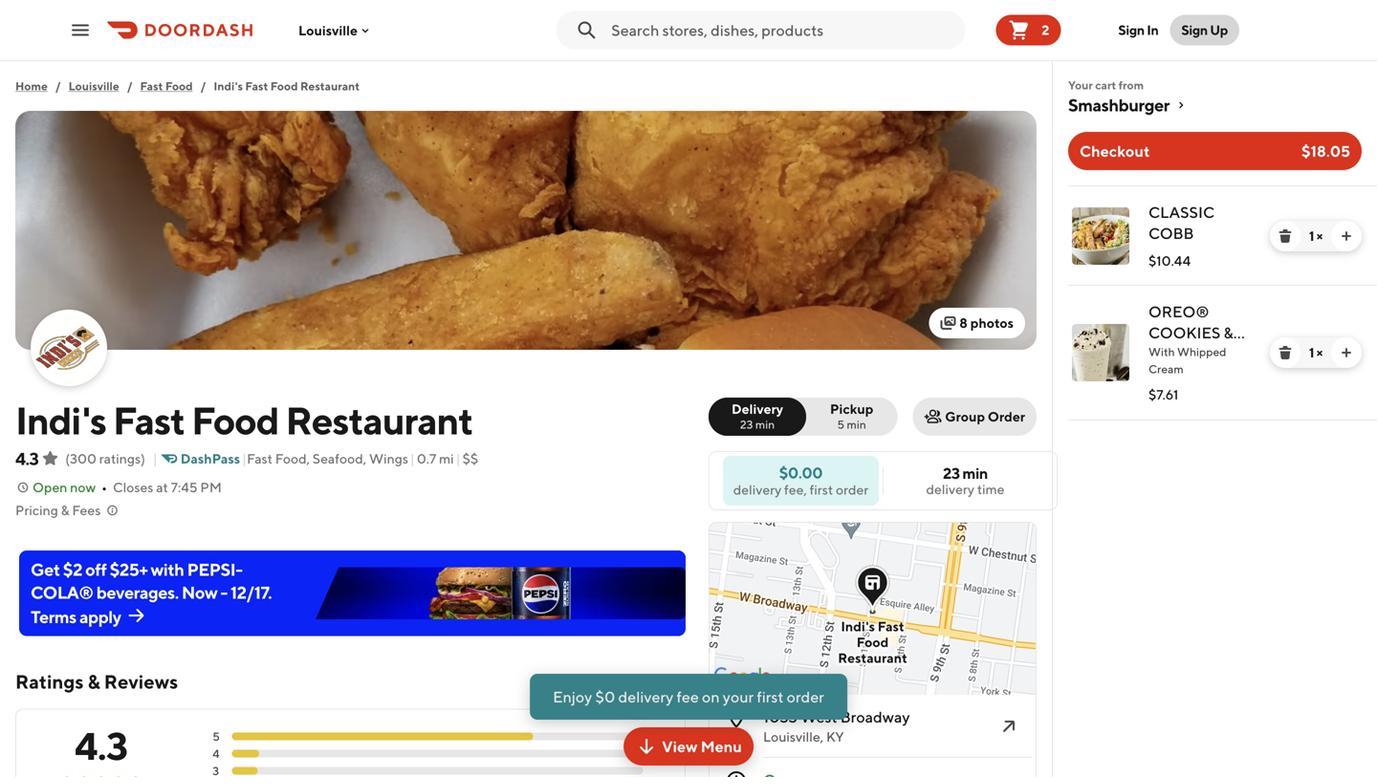 Task type: locate. For each thing, give the bounding box(es) containing it.
sign for sign in
[[1119, 22, 1145, 38]]

| right "dashpass"
[[242, 451, 247, 467]]

fees
[[72, 503, 101, 519]]

× right remove item from cart icon
[[1317, 228, 1323, 244]]

add one to cart image
[[1340, 229, 1355, 244], [1340, 345, 1355, 361]]

cola®
[[31, 583, 93, 603]]

classic
[[1149, 203, 1215, 222]]

1 vertical spatial 5
[[213, 731, 220, 744]]

1 | from the left
[[153, 451, 158, 467]]

sign in link
[[1107, 11, 1171, 49]]

1 horizontal spatial /
[[127, 79, 133, 93]]

min inside delivery 23 min
[[756, 418, 775, 432]]

0 horizontal spatial delivery
[[619, 688, 674, 707]]

pickup
[[831, 401, 874, 417]]

fast food, seafood, wings | 0.7 mi | $$
[[247, 451, 479, 467]]

delivery 23 min
[[732, 401, 784, 432]]

first up '1033' on the right bottom of page
[[757, 688, 784, 707]]

map region
[[617, 389, 1107, 778]]

2 | from the left
[[242, 451, 247, 467]]

1 1 × from the top
[[1310, 228, 1323, 244]]

0 horizontal spatial /
[[55, 79, 61, 93]]

wings
[[369, 451, 409, 467]]

0 horizontal spatial 23
[[741, 418, 754, 432]]

0 vertical spatial 1 ×
[[1310, 228, 1323, 244]]

oreo® cookies & cream shake image
[[1073, 324, 1130, 382]]

louisville,
[[764, 730, 824, 745]]

2 horizontal spatial &
[[1224, 324, 1234, 342]]

1 vertical spatial &
[[61, 503, 70, 519]]

1 right remove item from cart image
[[1310, 345, 1315, 361]]

5
[[838, 418, 845, 432], [213, 731, 220, 744]]

fast food link
[[140, 77, 193, 96]]

menu
[[701, 738, 742, 756]]

smashburger link
[[1069, 94, 1363, 117]]

$0.00 delivery fee, first order
[[734, 464, 869, 498]]

1 right remove item from cart icon
[[1310, 228, 1315, 244]]

checkout
[[1080, 142, 1151, 160]]

× right remove item from cart image
[[1317, 345, 1323, 361]]

open menu image
[[69, 19, 92, 42]]

apply
[[79, 607, 121, 628]]

group order button
[[913, 398, 1037, 436]]

broadway
[[841, 709, 911, 727]]

on
[[702, 688, 720, 707]]

0 horizontal spatial 4.3
[[15, 449, 39, 469]]

cart
[[1096, 78, 1117, 92]]

-
[[221, 583, 228, 603]]

& inside button
[[61, 503, 70, 519]]

1 horizontal spatial 5
[[838, 418, 845, 432]]

4.3 down ratings & reviews
[[75, 724, 128, 769]]

(300
[[65, 451, 97, 467]]

order right $0.00
[[836, 482, 869, 498]]

1 × from the top
[[1317, 228, 1323, 244]]

3 / from the left
[[201, 79, 206, 93]]

×
[[1317, 228, 1323, 244], [1317, 345, 1323, 361]]

1 × for oreo® cookies & cream shake
[[1310, 345, 1323, 361]]

0 vertical spatial add one to cart image
[[1340, 229, 1355, 244]]

| left 0.7
[[410, 451, 415, 467]]

1 vertical spatial 1 ×
[[1310, 345, 1323, 361]]

&
[[1224, 324, 1234, 342], [61, 503, 70, 519], [88, 671, 100, 694]]

1 vertical spatial ×
[[1317, 345, 1323, 361]]

0 vertical spatial first
[[810, 482, 834, 498]]

list
[[1054, 186, 1378, 421]]

min for delivery
[[756, 418, 775, 432]]

Store search: begin typing to search for stores available on DoorDash text field
[[612, 20, 958, 41]]

5 down pickup
[[838, 418, 845, 432]]

1 vertical spatial louisville
[[69, 79, 119, 93]]

in
[[1148, 22, 1159, 38]]

1 vertical spatial order
[[787, 688, 825, 707]]

from
[[1119, 78, 1145, 92]]

23 min delivery time
[[927, 465, 1005, 498]]

1 sign from the left
[[1119, 22, 1145, 38]]

2 add one to cart image from the top
[[1340, 345, 1355, 361]]

min down pickup
[[847, 418, 867, 432]]

$10.44
[[1149, 253, 1192, 269]]

1 vertical spatial add one to cart image
[[1340, 345, 1355, 361]]

23 left time
[[944, 465, 960, 483]]

1 vertical spatial 4.3
[[75, 724, 128, 769]]

order methods option group
[[709, 398, 898, 436]]

0 horizontal spatial order
[[787, 688, 825, 707]]

1 horizontal spatial 23
[[944, 465, 960, 483]]

louisville
[[299, 22, 358, 38], [69, 79, 119, 93]]

add one to cart image right remove item from cart image
[[1340, 345, 1355, 361]]

4.3 up open in the left of the page
[[15, 449, 39, 469]]

0 vertical spatial 5
[[838, 418, 845, 432]]

your
[[1069, 78, 1094, 92]]

west
[[801, 709, 838, 727]]

1 × right remove item from cart icon
[[1310, 228, 1323, 244]]

1 add one to cart image from the top
[[1340, 229, 1355, 244]]

restaurant
[[300, 79, 360, 93], [286, 398, 473, 444], [838, 651, 908, 666], [838, 651, 908, 666]]

1033 west broadway louisville, ky
[[764, 709, 911, 745]]

0 vertical spatial &
[[1224, 324, 1234, 342]]

delivery right $0
[[619, 688, 674, 707]]

seafood,
[[313, 451, 367, 467]]

1
[[1310, 228, 1315, 244], [1310, 345, 1315, 361]]

pricing & fees button
[[15, 501, 120, 521]]

& up whipped
[[1224, 324, 1234, 342]]

0 horizontal spatial 5
[[213, 731, 220, 744]]

2 1 from the top
[[1310, 345, 1315, 361]]

|
[[153, 451, 158, 467], [242, 451, 247, 467], [410, 451, 415, 467], [456, 451, 461, 467]]

sign
[[1119, 22, 1145, 38], [1182, 22, 1208, 38]]

smashburger
[[1069, 95, 1170, 115]]

0 vertical spatial 23
[[741, 418, 754, 432]]

now
[[182, 583, 218, 603]]

1 × right remove item from cart image
[[1310, 345, 1323, 361]]

1 1 from the top
[[1310, 228, 1315, 244]]

1 for classic cobb
[[1310, 228, 1315, 244]]

order up west
[[787, 688, 825, 707]]

2 1 × from the top
[[1310, 345, 1323, 361]]

sign left up
[[1182, 22, 1208, 38]]

1 horizontal spatial min
[[847, 418, 867, 432]]

0 horizontal spatial sign
[[1119, 22, 1145, 38]]

& left fees
[[61, 503, 70, 519]]

sign up link
[[1171, 15, 1240, 45]]

classic cobb
[[1149, 203, 1215, 243]]

ratings)
[[99, 451, 145, 467]]

$7.61
[[1149, 387, 1179, 403]]

1 / from the left
[[55, 79, 61, 93]]

delivery
[[732, 401, 784, 417]]

1 horizontal spatial delivery
[[734, 482, 782, 498]]

min inside the pickup 5 min
[[847, 418, 867, 432]]

remove item from cart image
[[1278, 345, 1294, 361]]

sign in
[[1119, 22, 1159, 38]]

/ right fast food "link"
[[201, 79, 206, 93]]

$0.00
[[780, 464, 823, 482]]

0 vertical spatial 1
[[1310, 228, 1315, 244]]

1 vertical spatial 1
[[1310, 345, 1315, 361]]

sign up
[[1182, 22, 1229, 38]]

1 horizontal spatial 4.3
[[75, 724, 128, 769]]

indi's fast food restaurant image
[[15, 111, 1037, 350], [33, 312, 105, 385]]

add one to cart image for oreo® cookies & cream shake
[[1340, 345, 1355, 361]]

add one to cart image right remove item from cart icon
[[1340, 229, 1355, 244]]

0 horizontal spatial louisville
[[69, 79, 119, 93]]

/
[[55, 79, 61, 93], [127, 79, 133, 93], [201, 79, 206, 93]]

powered by google image
[[715, 668, 771, 687]]

0 horizontal spatial &
[[61, 503, 70, 519]]

cookies
[[1149, 324, 1221, 342]]

0 vertical spatial order
[[836, 482, 869, 498]]

/ right louisville "link"
[[127, 79, 133, 93]]

2 horizontal spatial /
[[201, 79, 206, 93]]

2 vertical spatial &
[[88, 671, 100, 694]]

& right ratings
[[88, 671, 100, 694]]

oreo® cookies & cream shake
[[1149, 303, 1234, 384]]

| up the • closes at 7:45 pm on the left
[[153, 451, 158, 467]]

1 horizontal spatial sign
[[1182, 22, 1208, 38]]

home / louisville / fast food / indi's fast food restaurant
[[15, 79, 360, 93]]

min down delivery on the bottom right of page
[[756, 418, 775, 432]]

4
[[213, 748, 220, 761]]

min
[[756, 418, 775, 432], [847, 418, 867, 432], [963, 465, 988, 483]]

5 up "4"
[[213, 731, 220, 744]]

/ right home link
[[55, 79, 61, 93]]

1 vertical spatial 23
[[944, 465, 960, 483]]

order
[[988, 409, 1026, 425]]

12/17.
[[231, 583, 272, 603]]

food
[[165, 79, 193, 93], [271, 79, 298, 93], [192, 398, 279, 444], [857, 635, 889, 651], [857, 635, 889, 651]]

$18.05
[[1302, 142, 1351, 160]]

2 horizontal spatial delivery
[[927, 482, 975, 498]]

1 horizontal spatial first
[[810, 482, 834, 498]]

first right fee, on the right bottom of the page
[[810, 482, 834, 498]]

pm
[[200, 480, 222, 496]]

| right mi
[[456, 451, 461, 467]]

None radio
[[709, 398, 807, 436], [795, 398, 898, 436], [709, 398, 807, 436], [795, 398, 898, 436]]

delivery left time
[[927, 482, 975, 498]]

beverages.
[[96, 583, 179, 603]]

with
[[151, 560, 184, 580]]

delivery left fee, on the right bottom of the page
[[734, 482, 782, 498]]

food,
[[275, 451, 310, 467]]

indi's fast food restaurant
[[15, 398, 473, 444], [838, 619, 908, 666], [838, 619, 908, 666]]

delivery
[[927, 482, 975, 498], [734, 482, 782, 498], [619, 688, 674, 707]]

1033
[[764, 709, 798, 727]]

delivery inside 23 min delivery time
[[927, 482, 975, 498]]

1 horizontal spatial &
[[88, 671, 100, 694]]

23 down delivery on the bottom right of page
[[741, 418, 754, 432]]

0 vertical spatial ×
[[1317, 228, 1323, 244]]

1 horizontal spatial order
[[836, 482, 869, 498]]

ratings & reviews
[[15, 671, 178, 694]]

pricing
[[15, 503, 58, 519]]

1 horizontal spatial louisville
[[299, 22, 358, 38]]

0 vertical spatial 4.3
[[15, 449, 39, 469]]

2 horizontal spatial min
[[963, 465, 988, 483]]

1 vertical spatial first
[[757, 688, 784, 707]]

min down group order button
[[963, 465, 988, 483]]

view
[[662, 738, 698, 756]]

0 horizontal spatial min
[[756, 418, 775, 432]]

2 sign from the left
[[1182, 22, 1208, 38]]

sign left in
[[1119, 22, 1145, 38]]

2 × from the top
[[1317, 345, 1323, 361]]



Task type: vqa. For each thing, say whether or not it's contained in the screenshot.
2nd |
yes



Task type: describe. For each thing, give the bounding box(es) containing it.
get $2 off $25+ with pepsi- cola® beverages. now - 12/17. terms apply
[[31, 560, 272, 628]]

pickup 5 min
[[831, 401, 874, 432]]

• closes at 7:45 pm
[[102, 480, 222, 496]]

shake
[[1149, 366, 1202, 384]]

at
[[156, 480, 168, 496]]

with whipped cream
[[1149, 345, 1227, 376]]

terms
[[31, 607, 76, 628]]

& for reviews
[[88, 671, 100, 694]]

enjoy
[[553, 688, 593, 707]]

(300 ratings) |
[[65, 451, 158, 467]]

first inside the $0.00 delivery fee, first order
[[810, 482, 834, 498]]

min for pickup
[[847, 418, 867, 432]]

expand store hours image
[[998, 608, 1021, 631]]

remove item from cart image
[[1278, 229, 1294, 244]]

4 | from the left
[[456, 451, 461, 467]]

0 vertical spatial louisville
[[299, 22, 358, 38]]

list containing classic cobb
[[1054, 186, 1378, 421]]

cobb
[[1149, 224, 1195, 243]]

enjoy $0 delivery fee on your first order
[[553, 688, 825, 707]]

closes
[[113, 480, 153, 496]]

2 / from the left
[[127, 79, 133, 93]]

0 horizontal spatial first
[[757, 688, 784, 707]]

& inside oreo® cookies & cream shake
[[1224, 324, 1234, 342]]

3 | from the left
[[410, 451, 415, 467]]

dashpass
[[181, 451, 240, 467]]

add one to cart image for classic cobb
[[1340, 229, 1355, 244]]

time
[[978, 482, 1005, 498]]

mi
[[439, 451, 454, 467]]

your cart from
[[1069, 78, 1145, 92]]

fee
[[677, 688, 699, 707]]

delivery inside the $0.00 delivery fee, first order
[[734, 482, 782, 498]]

1 × for classic cobb
[[1310, 228, 1323, 244]]

•
[[102, 480, 107, 496]]

up
[[1211, 22, 1229, 38]]

open
[[33, 480, 67, 496]]

now
[[70, 480, 96, 496]]

ky
[[827, 730, 845, 745]]

find restaurant in google maps image
[[998, 716, 1021, 739]]

get
[[31, 560, 60, 580]]

reviews
[[104, 671, 178, 694]]

delivery for fee
[[619, 688, 674, 707]]

photos
[[971, 315, 1014, 331]]

dashpass |
[[181, 451, 247, 467]]

ratings
[[15, 671, 84, 694]]

pepsi-
[[187, 560, 243, 580]]

8
[[960, 315, 968, 331]]

2
[[1042, 22, 1050, 38]]

× for oreo® cookies & cream shake
[[1317, 345, 1323, 361]]

home link
[[15, 77, 48, 96]]

view menu
[[662, 738, 742, 756]]

8 photos
[[960, 315, 1014, 331]]

off
[[85, 560, 107, 580]]

23 inside delivery 23 min
[[741, 418, 754, 432]]

pricing & fees
[[15, 503, 101, 519]]

0.7
[[417, 451, 437, 467]]

2 button
[[996, 15, 1062, 45]]

$0
[[596, 688, 616, 707]]

$25+
[[110, 560, 148, 580]]

cream
[[1149, 363, 1184, 376]]

× for classic cobb
[[1317, 228, 1323, 244]]

$$
[[463, 451, 479, 467]]

5 inside the pickup 5 min
[[838, 418, 845, 432]]

whipped
[[1178, 345, 1227, 359]]

$2
[[63, 560, 82, 580]]

delivery for time
[[927, 482, 975, 498]]

louisville link
[[69, 77, 119, 96]]

& for fees
[[61, 503, 70, 519]]

view menu button
[[624, 728, 754, 766]]

home
[[15, 79, 48, 93]]

group order
[[946, 409, 1026, 425]]

classic cobb image
[[1073, 208, 1130, 265]]

open now
[[33, 480, 96, 496]]

sign for sign up
[[1182, 22, 1208, 38]]

1 for oreo® cookies & cream shake
[[1310, 345, 1315, 361]]

min inside 23 min delivery time
[[963, 465, 988, 483]]

order inside the $0.00 delivery fee, first order
[[836, 482, 869, 498]]

fee,
[[785, 482, 807, 498]]

8 photos button
[[929, 308, 1026, 339]]

oreo®
[[1149, 303, 1210, 321]]

23 inside 23 min delivery time
[[944, 465, 960, 483]]

louisville button
[[299, 22, 373, 38]]

with
[[1149, 345, 1176, 359]]

group
[[946, 409, 986, 425]]



